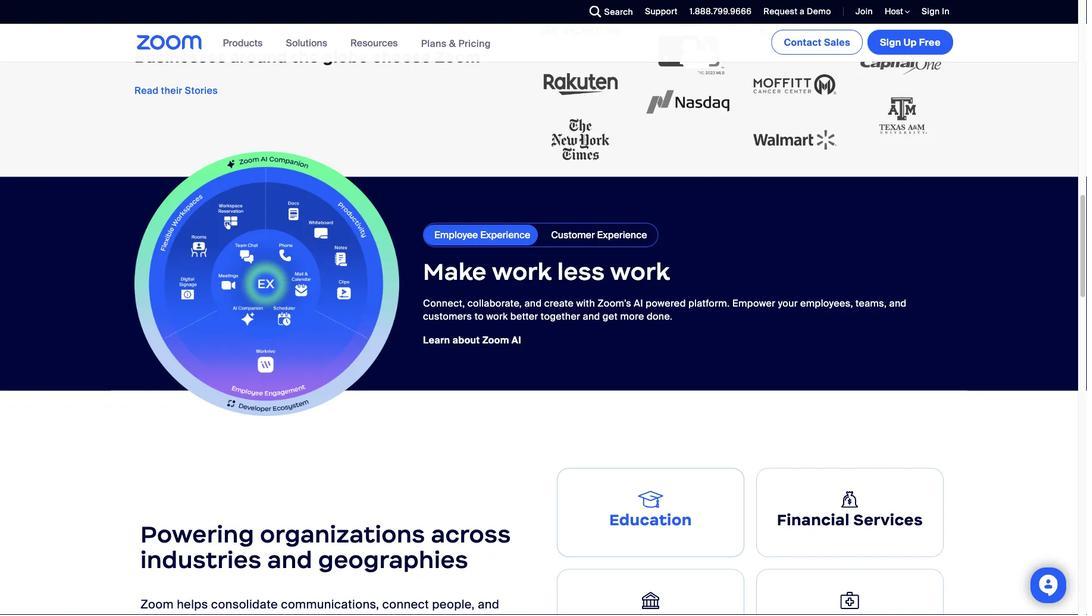 Task type: locate. For each thing, give the bounding box(es) containing it.
oracle red bull logo image
[[753, 1, 837, 57]]

banner
[[123, 24, 956, 63]]

experience right customer at the top right of the page
[[597, 229, 647, 242]]

together inside connect, collaborate, and create with zoom's ai powered platform. empower your employees, teams, and customers to work better together and get more done.
[[541, 311, 580, 323]]

and inside powering organizations across industries and geographies
[[267, 546, 313, 575]]

walmart logo image
[[753, 113, 837, 168]]

around
[[230, 47, 287, 66]]

connect
[[382, 597, 429, 613]]

resources
[[351, 37, 398, 49]]

a
[[800, 6, 805, 17]]

together
[[541, 311, 580, 323], [245, 613, 294, 616]]

zoom logo image
[[137, 35, 202, 50]]

0 horizontal spatial sign
[[880, 36, 901, 49]]

better down consolidate at the left of the page
[[208, 613, 242, 616]]

ai down "collaborate," at the left of page
[[512, 334, 521, 347]]

sign inside button
[[880, 36, 901, 49]]

teams,
[[856, 297, 887, 310]]

0 horizontal spatial experience
[[480, 229, 530, 242]]

zoom's
[[598, 297, 631, 310]]

servicenow logo image
[[539, 1, 622, 57]]

moffitt cancer center logo image
[[753, 57, 837, 113]]

1 vertical spatial zoom
[[482, 334, 509, 347]]

zoom
[[435, 47, 480, 66], [482, 334, 509, 347], [140, 597, 174, 613]]

their
[[161, 85, 182, 97]]

0 vertical spatial ai
[[634, 297, 643, 310]]

zoom down "to"
[[482, 334, 509, 347]]

empower
[[732, 297, 776, 310]]

1 horizontal spatial together
[[541, 311, 580, 323]]

customer experience
[[551, 229, 647, 242]]

join link
[[847, 0, 876, 24], [856, 6, 873, 17]]

1 vertical spatial better
[[208, 613, 242, 616]]

0 horizontal spatial better
[[208, 613, 242, 616]]

the left globe
[[291, 47, 319, 66]]

contact sales
[[784, 36, 850, 49]]

together down create
[[541, 311, 580, 323]]

0 horizontal spatial together
[[245, 613, 294, 616]]

sign in
[[922, 6, 950, 17]]

experience
[[480, 229, 530, 242], [597, 229, 647, 242]]

pricing
[[459, 37, 491, 50]]

better down "collaborate," at the left of page
[[510, 311, 538, 323]]

sign for sign up free
[[880, 36, 901, 49]]

search
[[604, 6, 633, 17]]

the new york times logo image
[[539, 112, 622, 168]]

collaborate,
[[468, 297, 522, 310]]

helps
[[177, 597, 208, 613]]

and up zoom helps consolidate communications, connect people, and collaborate better together in the boardroom, classroom
[[267, 546, 313, 575]]

1 horizontal spatial zoom
[[435, 47, 480, 66]]

0 vertical spatial better
[[510, 311, 538, 323]]

products
[[223, 37, 263, 49]]

join link up the 'meetings' navigation
[[856, 6, 873, 17]]

together down consolidate at the left of the page
[[245, 613, 294, 616]]

1 experience from the left
[[480, 229, 530, 242]]

meetings navigation
[[769, 24, 956, 57]]

products button
[[223, 24, 268, 62]]

collaborate
[[140, 613, 205, 616]]

customers
[[423, 311, 472, 323]]

host button
[[885, 6, 910, 17]]

choose
[[372, 47, 431, 66]]

host
[[885, 6, 905, 17]]

1.888.799.9666 button
[[681, 0, 755, 24], [690, 6, 752, 17]]

zoom right choose
[[435, 47, 480, 66]]

sign up free button
[[868, 30, 953, 55]]

2 experience from the left
[[597, 229, 647, 242]]

together inside zoom helps consolidate communications, connect people, and collaborate better together in the boardroom, classroom
[[245, 613, 294, 616]]

less
[[557, 258, 605, 287]]

1 vertical spatial the
[[311, 613, 329, 616]]

sign left the up
[[880, 36, 901, 49]]

0 vertical spatial together
[[541, 311, 580, 323]]

businesses around the globe choose zoom
[[134, 47, 480, 66]]

make work less work
[[423, 258, 670, 287]]

and
[[525, 297, 542, 310], [889, 297, 907, 310], [583, 311, 600, 323], [267, 546, 313, 575], [478, 597, 499, 613]]

support link
[[636, 0, 681, 24], [645, 6, 678, 17]]

sign in link
[[913, 0, 956, 24], [922, 6, 950, 17]]

the down the 'communications,' on the left bottom of page
[[311, 613, 329, 616]]

work down "collaborate," at the left of page
[[486, 311, 508, 323]]

contact
[[784, 36, 822, 49]]

work inside connect, collaborate, and create with zoom's ai powered platform. empower your employees, teams, and customers to work better together and get more done.
[[486, 311, 508, 323]]

1 horizontal spatial ai
[[634, 297, 643, 310]]

&
[[449, 37, 456, 50]]

employees,
[[800, 297, 853, 310]]

better
[[510, 311, 538, 323], [208, 613, 242, 616]]

1 horizontal spatial better
[[510, 311, 538, 323]]

sign left in
[[922, 6, 940, 17]]

learn
[[423, 334, 450, 347]]

texas a&m logo image
[[861, 88, 944, 144]]

request a demo link
[[755, 0, 834, 24], [764, 6, 831, 17]]

zoom up collaborate
[[140, 597, 174, 613]]

get
[[603, 311, 618, 323]]

1 vertical spatial together
[[245, 613, 294, 616]]

globe
[[323, 47, 368, 66]]

1 vertical spatial ai
[[512, 334, 521, 347]]

in
[[942, 6, 950, 17]]

request a demo
[[764, 6, 831, 17]]

ai up more
[[634, 297, 643, 310]]

1.888.799.9666
[[690, 6, 752, 17]]

1 horizontal spatial experience
[[597, 229, 647, 242]]

better inside zoom helps consolidate communications, connect people, and collaborate better together in the boardroom, classroom
[[208, 613, 242, 616]]

connect, collaborate, and create with zoom's ai powered platform. empower your employees, teams, and customers to work better together and get more done.
[[423, 297, 907, 323]]

customer
[[551, 229, 595, 242]]

0 vertical spatial zoom
[[435, 47, 480, 66]]

plans & pricing link
[[421, 37, 491, 50], [421, 37, 491, 50]]

read their stories
[[134, 85, 218, 97]]

the
[[291, 47, 319, 66], [311, 613, 329, 616]]

2 vertical spatial zoom
[[140, 597, 174, 613]]

experience for customer experience
[[597, 229, 647, 242]]

financial services
[[777, 511, 923, 530]]

learn about zoom ai
[[423, 334, 521, 347]]

across
[[431, 520, 511, 549]]

1 horizontal spatial sign
[[922, 6, 940, 17]]

and left create
[[525, 297, 542, 310]]

1 vertical spatial sign
[[880, 36, 901, 49]]

0 vertical spatial sign
[[922, 6, 940, 17]]

solutions
[[286, 37, 327, 49]]

sign
[[922, 6, 940, 17], [880, 36, 901, 49]]

industries
[[140, 546, 262, 575]]

banner containing contact sales
[[123, 24, 956, 63]]

experience right employee
[[480, 229, 530, 242]]

ai
[[634, 297, 643, 310], [512, 334, 521, 347]]

zoom inside zoom helps consolidate communications, connect people, and collaborate better together in the boardroom, classroom
[[140, 597, 174, 613]]

businesses
[[134, 47, 226, 66]]

request
[[764, 6, 798, 17]]

and right people,
[[478, 597, 499, 613]]

0 horizontal spatial zoom
[[140, 597, 174, 613]]

powering organizations across industries and geographies tab list
[[551, 463, 950, 616]]



Task type: describe. For each thing, give the bounding box(es) containing it.
more
[[620, 311, 644, 323]]

connect,
[[423, 297, 465, 310]]

learn about zoom ai link
[[423, 334, 521, 347]]

resources button
[[351, 24, 403, 62]]

join
[[856, 6, 873, 17]]

solutions button
[[286, 24, 333, 62]]

make
[[423, 258, 487, 287]]

geographies
[[318, 546, 468, 575]]

employee
[[434, 229, 478, 242]]

communications,
[[281, 597, 379, 613]]

create
[[544, 297, 574, 310]]

powering organizations across industries and geographies
[[140, 520, 511, 575]]

employee experience
[[434, 229, 530, 242]]

done.
[[647, 311, 673, 323]]

support
[[645, 6, 678, 17]]

and down with
[[583, 311, 600, 323]]

consolidate
[[211, 597, 278, 613]]

rakuten logo image
[[539, 57, 622, 112]]

with
[[576, 297, 595, 310]]

and right teams,
[[889, 297, 907, 310]]

read
[[134, 85, 159, 97]]

0 vertical spatial the
[[291, 47, 319, 66]]

and inside zoom helps consolidate communications, connect people, and collaborate better together in the boardroom, classroom
[[478, 597, 499, 613]]

2 horizontal spatial zoom
[[482, 334, 509, 347]]

services
[[853, 511, 923, 530]]

free
[[919, 36, 941, 49]]

search button
[[581, 0, 636, 24]]

boardroom,
[[332, 613, 399, 616]]

financial
[[777, 511, 850, 530]]

product information navigation
[[214, 24, 500, 63]]

work up "collaborate," at the left of page
[[492, 258, 552, 287]]

the inside zoom helps consolidate communications, connect people, and collaborate better together in the boardroom, classroom
[[311, 613, 329, 616]]

up
[[904, 36, 917, 49]]

contact sales link
[[771, 30, 863, 55]]

organizations
[[260, 520, 425, 549]]

wwf logo image
[[861, 0, 944, 33]]

sign up free
[[880, 36, 941, 49]]

sign for sign in
[[922, 6, 940, 17]]

read their stories link
[[134, 85, 218, 97]]

demo
[[807, 6, 831, 17]]

plans
[[421, 37, 447, 50]]

platform.
[[688, 297, 730, 310]]

people,
[[432, 597, 475, 613]]

capital one logo image
[[861, 33, 944, 88]]

nasdaq logo image
[[646, 75, 730, 130]]

experience for employee experience
[[480, 229, 530, 242]]

work up zoom's
[[610, 258, 670, 287]]

california state parks logo image
[[646, 0, 730, 33]]

to
[[475, 311, 484, 323]]

powered
[[646, 297, 686, 310]]

plans & pricing
[[421, 37, 491, 50]]

zoom helps consolidate communications, connect people, and collaborate better together in the boardroom, classroom
[[140, 597, 499, 616]]

your
[[778, 297, 798, 310]]

in
[[297, 613, 308, 616]]

education
[[609, 511, 692, 530]]

0 horizontal spatial ai
[[512, 334, 521, 347]]

about
[[453, 334, 480, 347]]

ai inside connect, collaborate, and create with zoom's ai powered platform. empower your employees, teams, and customers to work better together and get more done.
[[634, 297, 643, 310]]

better inside connect, collaborate, and create with zoom's ai powered platform. empower your employees, teams, and customers to work better together and get more done.
[[510, 311, 538, 323]]

join link left host on the top right of the page
[[847, 0, 876, 24]]

sales
[[824, 36, 850, 49]]

mlb logo image
[[646, 33, 730, 75]]

powering
[[140, 520, 254, 549]]

stories
[[185, 85, 218, 97]]



Task type: vqa. For each thing, say whether or not it's contained in the screenshot.
Close icon
no



